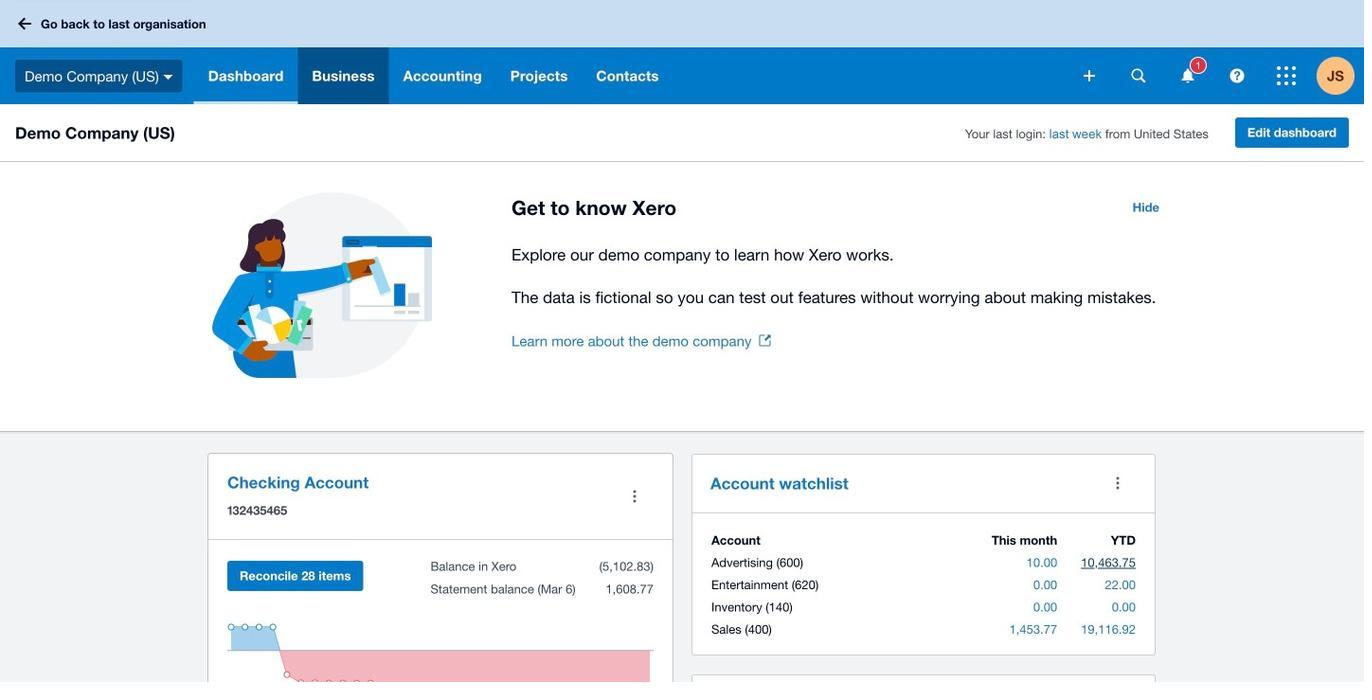Task type: describe. For each thing, give the bounding box(es) containing it.
manage menu toggle image
[[616, 478, 654, 516]]

1 horizontal spatial svg image
[[1231, 69, 1245, 83]]

0 horizontal spatial svg image
[[1182, 69, 1195, 83]]



Task type: vqa. For each thing, say whether or not it's contained in the screenshot.
2nd TO from right
no



Task type: locate. For each thing, give the bounding box(es) containing it.
2 horizontal spatial svg image
[[1278, 66, 1297, 85]]

banner
[[0, 0, 1365, 104]]

svg image
[[1278, 66, 1297, 85], [1182, 69, 1195, 83], [1231, 69, 1245, 83]]

svg image
[[18, 18, 31, 30], [1132, 69, 1146, 83], [1084, 70, 1096, 82], [164, 75, 173, 79]]

intro banner body element
[[512, 242, 1172, 311]]



